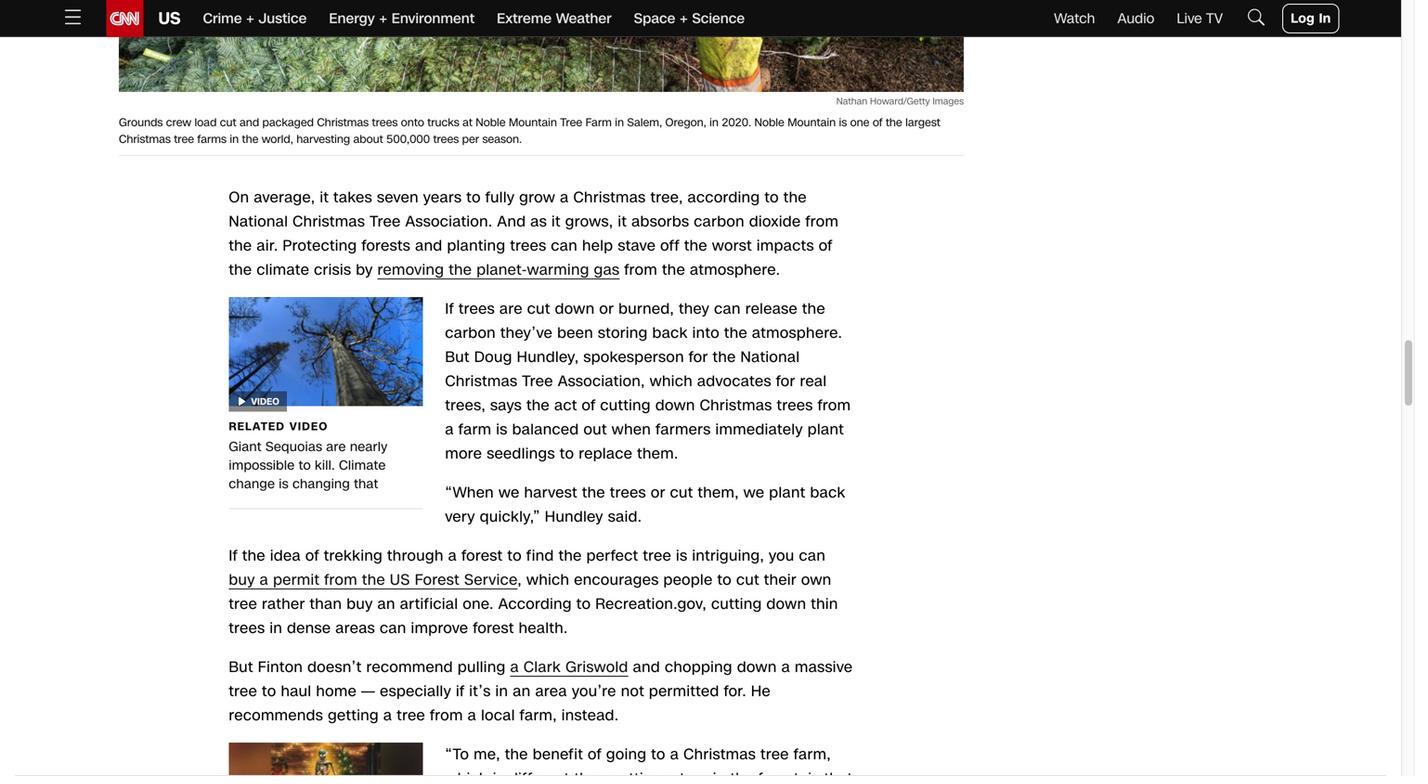 Task type: vqa. For each thing, say whether or not it's contained in the screenshot.
'If'
yes



Task type: describe. For each thing, give the bounding box(es) containing it.
permit
[[273, 570, 320, 591]]

farms
[[197, 132, 227, 147]]

dense
[[287, 618, 331, 639]]

giant
[[229, 438, 262, 456]]

load
[[195, 115, 217, 131]]

area
[[535, 681, 567, 702]]

which inside "to me, the benefit of going to a christmas tree farm, which is different than cutting a tree in the forest, is tha
[[445, 769, 488, 776]]

immediately
[[716, 419, 803, 440]]

trees down trucks
[[433, 132, 459, 147]]

impacts
[[757, 236, 814, 256]]

the right the 'off'
[[684, 236, 708, 256]]

harvest
[[524, 483, 578, 504]]

from inside and chopping down a massive tree to haul home — especially if it's in an area you're not permitted for. he recommends getting a tree from a local farm, instead.
[[430, 706, 463, 726]]

a right getting
[[383, 706, 392, 726]]

0 horizontal spatial but
[[229, 657, 253, 678]]

if trees are cut down or burned, they can release the carbon they've been storing back into the atmosphere. but doug hundley, spokesperson for the national christmas tree association, which advocates for real trees, says the act of cutting down christmas trees from a farm is balanced out when farmers immediately plant more seedlings to replace them.
[[445, 299, 851, 465]]

trees inside on average, it takes seven years to fully grow a christmas tree, according to the national christmas tree association. and as it grows, it absorbs carbon dioxide from the air. protecting forests and planting trees can help stave off the worst impacts of the climate crisis by
[[510, 236, 547, 256]]

watch
[[1054, 9, 1095, 28]]

the left 'climate'
[[229, 260, 252, 281]]

a down permitted
[[667, 769, 675, 776]]

to inside "to me, the benefit of going to a christmas tree farm, which is different than cutting a tree in the forest, is tha
[[651, 745, 666, 765]]

search icon image
[[1246, 6, 1268, 28]]

is right forest,
[[808, 769, 820, 776]]

elam sequioa vpx image
[[229, 297, 423, 407]]

live
[[1177, 9, 1202, 28]]

real
[[800, 371, 827, 392]]

trees inside "when we harvest the trees or cut them, we plant back very quickly," hundley said.
[[610, 483, 646, 504]]

as
[[531, 211, 547, 232]]

farm, inside "to me, the benefit of going to a christmas tree farm, which is different than cutting a tree in the forest, is tha
[[794, 745, 831, 765]]

oregon,
[[666, 115, 707, 131]]

from inside if trees are cut down or burned, they can release the carbon they've been storing back into the atmosphere. but doug hundley, spokesperson for the national christmas tree association, which advocates for real trees, says the act of cutting down christmas trees from a farm is balanced out when farmers immediately plant more seedlings to replace them.
[[818, 395, 851, 416]]

impossible
[[229, 457, 295, 475]]

crew
[[166, 115, 191, 131]]

sequoias
[[266, 438, 322, 456]]

act
[[554, 395, 577, 416]]

home
[[316, 681, 357, 702]]

climate
[[257, 260, 309, 281]]

if for if trees are cut down or burned, they can release the carbon they've been storing back into the atmosphere. but doug hundley, spokesperson for the national christmas tree association, which advocates for real trees, says the act of cutting down christmas trees from a farm is balanced out when farmers immediately plant more seedlings to replace them.
[[445, 299, 454, 320]]

1 horizontal spatial it
[[552, 211, 561, 232]]

of inside "to me, the benefit of going to a christmas tree farm, which is different than cutting a tree in the forest, is tha
[[588, 745, 602, 765]]

the left forest,
[[730, 769, 754, 776]]

from inside on average, it takes seven years to fully grow a christmas tree, according to the national christmas tree association. and as it grows, it absorbs carbon dioxide from the air. protecting forests and planting trees can help stave off the worst impacts of the climate crisis by
[[806, 211, 839, 232]]

the down trekking
[[362, 570, 385, 591]]

trekking
[[324, 546, 383, 567]]

extreme
[[497, 9, 552, 28]]

you
[[769, 546, 795, 567]]

tree inside grounds crew load cut and packaged christmas trees onto trucks at noble mountain tree farm in salem, oregon, in 2020. noble mountain is one of the largest christmas tree farms in the world, harvesting about 500,000 trees per season.
[[174, 132, 194, 147]]

1 we from the left
[[499, 483, 520, 504]]

is inside giant sequoias are nearly impossible to kill. climate change is changing that
[[279, 475, 289, 493]]

an inside and chopping down a massive tree to haul home — especially if it's in an area you're not permitted for. he recommends getting a tree from a local farm, instead.
[[513, 681, 531, 702]]

"when we harvest the trees or cut them, we plant back very quickly," hundley said.
[[445, 483, 846, 528]]

atmosphere. inside if trees are cut down or burned, they can release the carbon they've been storing back into the atmosphere. but doug hundley, spokesperson for the national christmas tree association, which advocates for real trees, says the act of cutting down christmas trees from a farm is balanced out when farmers immediately plant more seedlings to replace them.
[[752, 323, 843, 344]]

farmers
[[656, 419, 711, 440]]

1 vertical spatial for
[[776, 371, 796, 392]]

that
[[354, 475, 378, 493]]

cut inside "when we harvest the trees or cut them, we plant back very quickly," hundley said.
[[670, 483, 693, 504]]

forest inside , which encourages people to cut their own tree rather than buy an artificial one. according to recreation.gov, cutting down thin trees in dense areas can improve forest health.
[[473, 618, 514, 639]]

national inside on average, it takes seven years to fully grow a christmas tree, according to the national christmas tree association. and as it grows, it absorbs carbon dioxide from the air. protecting forests and planting trees can help stave off the worst impacts of the climate crisis by
[[229, 211, 288, 232]]

warming
[[527, 260, 590, 281]]

to down intriguing,
[[717, 570, 732, 591]]

been
[[557, 323, 593, 344]]

"to me, the benefit of going to a christmas tree farm, which is different than cutting a tree in the forest, is tha
[[445, 745, 853, 776]]

is down "me,"
[[493, 769, 504, 776]]

griswold
[[566, 657, 628, 678]]

grounds crew load cut and packaged christmas trees onto trucks at noble mountain tree farm in salem, oregon, in 2020. noble mountain is one of the largest christmas tree farms in the world, harvesting about 500,000 trees per season.
[[119, 115, 941, 147]]

watch link
[[1054, 9, 1095, 28]]

it's
[[469, 681, 491, 702]]

extreme weather
[[497, 9, 612, 28]]

can inside , which encourages people to cut their own tree rather than buy an artificial one. according to recreation.gov, cutting down thin trees in dense areas can improve forest health.
[[380, 618, 406, 639]]

a up forest
[[448, 546, 457, 567]]

their
[[764, 570, 797, 591]]

down up been
[[555, 299, 595, 320]]

justice
[[259, 9, 307, 28]]

the right into
[[724, 323, 748, 344]]

health.
[[519, 618, 568, 639]]

by
[[356, 260, 373, 281]]

the up balanced
[[527, 395, 550, 416]]

tree down permitted
[[680, 769, 709, 776]]

, which encourages people to cut their own tree rather than buy an artificial one. according to recreation.gov, cutting down thin trees in dense areas can improve forest health.
[[229, 570, 838, 639]]

doug
[[474, 347, 512, 368]]

farm, inside and chopping down a massive tree to haul home — especially if it's in an area you're not permitted for. he recommends getting a tree from a local farm, instead.
[[520, 706, 557, 726]]

of inside on average, it takes seven years to fully grow a christmas tree, according to the national christmas tree association. and as it grows, it absorbs carbon dioxide from the air. protecting forests and planting trees can help stave off the worst impacts of the climate crisis by
[[819, 236, 833, 256]]

buy a permit from the us forest service link
[[229, 570, 518, 591]]

grounds
[[119, 115, 163, 131]]

perfect
[[587, 546, 638, 567]]

to down encourages
[[577, 594, 591, 615]]

,
[[518, 570, 522, 591]]

trees,
[[445, 395, 486, 416]]

tree up the recommends
[[229, 681, 257, 702]]

more
[[445, 444, 482, 465]]

tree down especially
[[397, 706, 425, 726]]

dioxide
[[749, 211, 801, 232]]

a up 'rather'
[[260, 570, 269, 591]]

encourages
[[574, 570, 659, 591]]

trees down "removing the planet-warming gas" link
[[459, 299, 495, 320]]

back inside if trees are cut down or burned, they can release the carbon they've been storing back into the atmosphere. but doug hundley, spokesperson for the national christmas tree association, which advocates for real trees, says the act of cutting down christmas trees from a farm is balanced out when farmers immediately plant more seedlings to replace them.
[[653, 323, 688, 344]]

about
[[353, 132, 383, 147]]

stave
[[618, 236, 656, 256]]

the up 'dioxide'
[[784, 187, 807, 208]]

thin
[[811, 594, 838, 615]]

science
[[692, 9, 745, 28]]

balanced
[[512, 419, 579, 440]]

the down the 'off'
[[662, 260, 686, 281]]

or for down
[[599, 299, 614, 320]]

you're
[[572, 681, 617, 702]]

planet-
[[477, 260, 527, 281]]

artificial
[[400, 594, 458, 615]]

the right release
[[802, 299, 826, 320]]

0 horizontal spatial it
[[320, 187, 329, 208]]

not
[[621, 681, 645, 702]]

buy inside , which encourages people to cut their own tree rather than buy an artificial one. according to recreation.gov, cutting down thin trees in dense areas can improve forest health.
[[347, 594, 373, 615]]

of inside if trees are cut down or burned, they can release the carbon they've been storing back into the atmosphere. but doug hundley, spokesperson for the national christmas tree association, which advocates for real trees, says the act of cutting down christmas trees from a farm is balanced out when farmers immediately plant more seedlings to replace them.
[[582, 395, 596, 416]]

nearly
[[350, 438, 388, 456]]

kill.
[[315, 457, 335, 475]]

the up different
[[505, 745, 528, 765]]

us inside if the idea of trekking through a forest to find the perfect tree is intriguing, you can buy a permit from the us forest service
[[390, 570, 410, 591]]

buy inside if the idea of trekking through a forest to find the perfect tree is intriguing, you can buy a permit from the us forest service
[[229, 570, 255, 591]]

removing the planet-warming gas from the atmosphere.
[[378, 260, 780, 281]]

getting
[[328, 706, 379, 726]]

a right going
[[670, 745, 679, 765]]

of inside grounds crew load cut and packaged christmas trees onto trucks at noble mountain tree farm in salem, oregon, in 2020. noble mountain is one of the largest christmas tree farms in the world, harvesting about 500,000 trees per season.
[[873, 115, 883, 131]]

in right farm
[[615, 115, 624, 131]]

energy
[[329, 9, 375, 28]]

can inside on average, it takes seven years to fully grow a christmas tree, according to the national christmas tree association. and as it grows, it absorbs carbon dioxide from the air. protecting forests and planting trees can help stave off the worst impacts of the climate crisis by
[[551, 236, 578, 256]]

and
[[497, 211, 526, 232]]

+ for space
[[680, 9, 688, 28]]

tv
[[1206, 9, 1223, 28]]

to inside if trees are cut down or burned, they can release the carbon they've been storing back into the atmosphere. but doug hundley, spokesperson for the national christmas tree association, which advocates for real trees, says the act of cutting down christmas trees from a farm is balanced out when farmers immediately plant more seedlings to replace them.
[[560, 444, 574, 465]]

which inside , which encourages people to cut their own tree rather than buy an artificial one. according to recreation.gov, cutting down thin trees in dense areas can improve forest health.
[[527, 570, 570, 591]]

removing the planet-warming gas link
[[378, 260, 620, 281]]

planting
[[447, 236, 506, 256]]

benefit
[[533, 745, 583, 765]]

is inside grounds crew load cut and packaged christmas trees onto trucks at noble mountain tree farm in salem, oregon, in 2020. noble mountain is one of the largest christmas tree farms in the world, harvesting about 500,000 trees per season.
[[839, 115, 847, 131]]

audio
[[1118, 9, 1155, 28]]

very
[[445, 507, 475, 528]]

to up 'dioxide'
[[765, 187, 779, 208]]

from down stave
[[624, 260, 658, 281]]

tree,
[[651, 187, 683, 208]]

cutting inside if trees are cut down or burned, they can release the carbon they've been storing back into the atmosphere. but doug hundley, spokesperson for the national christmas tree association, which advocates for real trees, says the act of cutting down christmas trees from a farm is balanced out when farmers immediately plant more seedlings to replace them.
[[600, 395, 651, 416]]

in inside and chopping down a massive tree to haul home — especially if it's in an area you're not permitted for. he recommends getting a tree from a local farm, instead.
[[496, 681, 508, 702]]

off
[[661, 236, 680, 256]]

hundley
[[545, 507, 604, 528]]

to left fully
[[467, 187, 481, 208]]

is inside if trees are cut down or burned, they can release the carbon they've been storing back into the atmosphere. but doug hundley, spokesperson for the national christmas tree association, which advocates for real trees, says the act of cutting down christmas trees from a farm is balanced out when farmers immediately plant more seedlings to replace them.
[[496, 419, 508, 440]]

+ for crime
[[246, 9, 255, 28]]

2 noble from the left
[[755, 115, 785, 131]]

if
[[456, 681, 465, 702]]

log in
[[1291, 9, 1331, 27]]

christmas down the "doug"
[[445, 371, 518, 392]]

plant inside "when we harvest the trees or cut them, we plant back very quickly," hundley said.
[[769, 483, 806, 504]]

2 we from the left
[[744, 483, 765, 504]]

the down howard/getty
[[886, 115, 903, 131]]



Task type: locate. For each thing, give the bounding box(es) containing it.
1 vertical spatial carbon
[[445, 323, 496, 344]]

can inside if the idea of trekking through a forest to find the perfect tree is intriguing, you can buy a permit from the us forest service
[[799, 546, 826, 567]]

finton
[[258, 657, 303, 678]]

down down their
[[767, 594, 807, 615]]

1 + from the left
[[246, 9, 255, 28]]

1 noble from the left
[[476, 115, 506, 131]]

and up removing
[[415, 236, 443, 256]]

through
[[387, 546, 444, 567]]

seven
[[377, 187, 419, 208]]

1 horizontal spatial national
[[741, 347, 800, 368]]

1 vertical spatial an
[[513, 681, 531, 702]]

in left the 2020.
[[710, 115, 719, 131]]

trees
[[372, 115, 398, 131], [433, 132, 459, 147], [510, 236, 547, 256], [459, 299, 495, 320], [777, 395, 813, 416], [610, 483, 646, 504], [229, 618, 265, 639]]

if down "removing the planet-warming gas" link
[[445, 299, 454, 320]]

noble
[[476, 115, 506, 131], [755, 115, 785, 131]]

per
[[462, 132, 479, 147]]

1 mountain from the left
[[509, 115, 557, 131]]

tree up forest,
[[761, 745, 789, 765]]

0 horizontal spatial plant
[[769, 483, 806, 504]]

the right find
[[559, 546, 582, 567]]

mountain up season. at the top of the page
[[509, 115, 557, 131]]

the left "air."
[[229, 236, 252, 256]]

1 vertical spatial cutting
[[711, 594, 762, 615]]

on average, it takes seven years to fully grow a christmas tree, according to the national christmas tree association. and as it grows, it absorbs carbon dioxide from the air. protecting forests and planting trees can help stave off the worst impacts of the climate crisis by
[[229, 187, 839, 281]]

1 vertical spatial plant
[[769, 483, 806, 504]]

0 horizontal spatial which
[[445, 769, 488, 776]]

on
[[229, 187, 249, 208]]

out
[[584, 419, 607, 440]]

1 vertical spatial if
[[229, 546, 238, 567]]

find
[[526, 546, 554, 567]]

at
[[463, 115, 473, 131]]

tree inside on average, it takes seven years to fully grow a christmas tree, according to the national christmas tree association. and as it grows, it absorbs carbon dioxide from the air. protecting forests and planting trees can help stave off the worst impacts of the climate crisis by
[[370, 211, 401, 232]]

1 vertical spatial or
[[651, 483, 666, 504]]

in inside , which encourages people to cut their own tree rather than buy an artificial one. according to recreation.gov, cutting down thin trees in dense areas can improve forest health.
[[270, 618, 283, 639]]

but inside if trees are cut down or burned, they can release the carbon they've been storing back into the atmosphere. but doug hundley, spokesperson for the national christmas tree association, which advocates for real trees, says the act of cutting down christmas trees from a farm is balanced out when farmers immediately plant more seedlings to replace them.
[[445, 347, 470, 368]]

1 vertical spatial buy
[[347, 594, 373, 615]]

a left farm
[[445, 419, 454, 440]]

association.
[[405, 211, 493, 232]]

for
[[689, 347, 708, 368], [776, 371, 796, 392]]

trees inside , which encourages people to cut their own tree rather than buy an artificial one. according to recreation.gov, cutting down thin trees in dense areas can improve forest health.
[[229, 618, 265, 639]]

0 horizontal spatial noble
[[476, 115, 506, 131]]

or for trees
[[651, 483, 666, 504]]

according
[[688, 187, 760, 208]]

which inside if trees are cut down or burned, they can release the carbon they've been storing back into the atmosphere. but doug hundley, spokesperson for the national christmas tree association, which advocates for real trees, says the act of cutting down christmas trees from a farm is balanced out when farmers immediately plant more seedlings to replace them.
[[650, 371, 693, 392]]

1 horizontal spatial mountain
[[788, 115, 836, 131]]

1 horizontal spatial back
[[810, 483, 846, 504]]

and inside and chopping down a massive tree to haul home — especially if it's in an area you're not permitted for. he recommends getting a tree from a local farm, instead.
[[633, 657, 660, 678]]

0 vertical spatial back
[[653, 323, 688, 344]]

cut right the load
[[220, 115, 236, 131]]

from inside if the idea of trekking through a forest to find the perfect tree is intriguing, you can buy a permit from the us forest service
[[324, 570, 358, 591]]

can up warming
[[551, 236, 578, 256]]

down inside and chopping down a massive tree to haul home — especially if it's in an area you're not permitted for. he recommends getting a tree from a local farm, instead.
[[737, 657, 777, 678]]

us
[[158, 7, 181, 30], [390, 570, 410, 591]]

in right farms
[[230, 132, 239, 147]]

live tv link
[[1177, 9, 1223, 28]]

carbon up the "doug"
[[445, 323, 496, 344]]

them.
[[637, 444, 678, 465]]

help
[[582, 236, 613, 256]]

a inside if trees are cut down or burned, they can release the carbon they've been storing back into the atmosphere. but doug hundley, spokesperson for the national christmas tree association, which advocates for real trees, says the act of cutting down christmas trees from a farm is balanced out when farmers immediately plant more seedlings to replace them.
[[445, 419, 454, 440]]

0 horizontal spatial mountain
[[509, 115, 557, 131]]

cut inside if trees are cut down or burned, they can release the carbon they've been storing back into the atmosphere. but doug hundley, spokesperson for the national christmas tree association, which advocates for real trees, says the act of cutting down christmas trees from a farm is balanced out when farmers immediately plant more seedlings to replace them.
[[527, 299, 550, 320]]

2 mountain from the left
[[788, 115, 836, 131]]

0 vertical spatial buy
[[229, 570, 255, 591]]

0 vertical spatial atmosphere.
[[690, 260, 780, 281]]

2 vertical spatial and
[[633, 657, 660, 678]]

1 horizontal spatial us
[[390, 570, 410, 591]]

0 vertical spatial forest
[[462, 546, 503, 567]]

1 vertical spatial national
[[741, 347, 800, 368]]

1 vertical spatial and
[[415, 236, 443, 256]]

the left world,
[[242, 132, 259, 147]]

or inside if trees are cut down or burned, they can release the carbon they've been storing back into the atmosphere. but doug hundley, spokesperson for the national christmas tree association, which advocates for real trees, says the act of cutting down christmas trees from a farm is balanced out when farmers immediately plant more seedlings to replace them.
[[599, 299, 614, 320]]

tree inside if the idea of trekking through a forest to find the perfect tree is intriguing, you can buy a permit from the us forest service
[[643, 546, 672, 567]]

christmas
[[317, 115, 369, 131], [119, 132, 171, 147], [574, 187, 646, 208], [293, 211, 365, 232], [445, 371, 518, 392], [700, 395, 772, 416], [684, 745, 756, 765]]

2 + from the left
[[379, 9, 388, 28]]

tree up forests
[[370, 211, 401, 232]]

in down 'rather'
[[270, 618, 283, 639]]

1 vertical spatial tree
[[370, 211, 401, 232]]

trees down as
[[510, 236, 547, 256]]

is left one
[[839, 115, 847, 131]]

is down impossible
[[279, 475, 289, 493]]

atmosphere. down worst
[[690, 260, 780, 281]]

says
[[490, 395, 522, 416]]

forest,
[[758, 769, 804, 776]]

for left real
[[776, 371, 796, 392]]

crisis
[[314, 260, 351, 281]]

a clark griswold link
[[510, 657, 628, 678]]

1 vertical spatial which
[[527, 570, 570, 591]]

0 vertical spatial an
[[378, 594, 395, 615]]

of right one
[[873, 115, 883, 131]]

protecting
[[283, 236, 357, 256]]

it up stave
[[618, 211, 627, 232]]

for.
[[724, 681, 747, 702]]

and inside on average, it takes seven years to fully grow a christmas tree, according to the national christmas tree association. and as it grows, it absorbs carbon dioxide from the air. protecting forests and planting trees can help stave off the worst impacts of the climate crisis by
[[415, 236, 443, 256]]

trees up about
[[372, 115, 398, 131]]

permitted
[[649, 681, 719, 702]]

us left crime
[[158, 7, 181, 30]]

0 horizontal spatial carbon
[[445, 323, 496, 344]]

down up farmers
[[656, 395, 695, 416]]

christmas down for.
[[684, 745, 756, 765]]

or inside "when we harvest the trees or cut them, we plant back very quickly," hundley said.
[[651, 483, 666, 504]]

a down it's
[[468, 706, 477, 726]]

0 vertical spatial tree
[[560, 115, 583, 131]]

0 horizontal spatial than
[[310, 594, 342, 615]]

cut down intriguing,
[[736, 570, 760, 591]]

is inside if the idea of trekking through a forest to find the perfect tree is intriguing, you can buy a permit from the us forest service
[[676, 546, 688, 567]]

tree inside , which encourages people to cut their own tree rather than buy an artificial one. according to recreation.gov, cutting down thin trees in dense areas can improve forest health.
[[229, 594, 257, 615]]

or up the storing at the top of page
[[599, 299, 614, 320]]

christmas inside "to me, the benefit of going to a christmas tree farm, which is different than cutting a tree in the forest, is tha
[[684, 745, 756, 765]]

+
[[246, 9, 255, 28], [379, 9, 388, 28], [680, 9, 688, 28]]

1 horizontal spatial or
[[651, 483, 666, 504]]

0 horizontal spatial if
[[229, 546, 238, 567]]

trucks
[[427, 115, 459, 131]]

if for if the idea of trekking through a forest to find the perfect tree is intriguing, you can buy a permit from the us forest service
[[229, 546, 238, 567]]

christmas up protecting
[[293, 211, 365, 232]]

cut
[[220, 115, 236, 131], [527, 299, 550, 320], [670, 483, 693, 504], [736, 570, 760, 591]]

0 horizontal spatial and
[[240, 115, 259, 131]]

recommends
[[229, 706, 323, 726]]

from down if
[[430, 706, 463, 726]]

christmas up grows, at the left of page
[[574, 187, 646, 208]]

0 vertical spatial which
[[650, 371, 693, 392]]

to inside if the idea of trekking through a forest to find the perfect tree is intriguing, you can buy a permit from the us forest service
[[507, 546, 522, 567]]

fully
[[486, 187, 515, 208]]

0 horizontal spatial +
[[246, 9, 255, 28]]

air.
[[257, 236, 278, 256]]

buy up "areas"
[[347, 594, 373, 615]]

but finton doesn't recommend pulling a clark griswold
[[229, 657, 628, 678]]

buy left permit
[[229, 570, 255, 591]]

cut up they've
[[527, 299, 550, 320]]

a right grow
[[560, 187, 569, 208]]

is
[[839, 115, 847, 131], [496, 419, 508, 440], [279, 475, 289, 493], [676, 546, 688, 567], [493, 769, 504, 776], [808, 769, 820, 776]]

intriguing,
[[692, 546, 764, 567]]

of inside if the idea of trekking through a forest to find the perfect tree is intriguing, you can buy a permit from the us forest service
[[305, 546, 319, 567]]

2 horizontal spatial +
[[680, 9, 688, 28]]

0 vertical spatial cutting
[[600, 395, 651, 416]]

plant down real
[[808, 419, 844, 440]]

log
[[1291, 9, 1315, 27]]

2 vertical spatial cutting
[[611, 769, 662, 776]]

1 horizontal spatial plant
[[808, 419, 844, 440]]

and inside grounds crew load cut and packaged christmas trees onto trucks at noble mountain tree farm in salem, oregon, in 2020. noble mountain is one of the largest christmas tree farms in the world, harvesting about 500,000 trees per season.
[[240, 115, 259, 131]]

can up own
[[799, 546, 826, 567]]

tree left 'rather'
[[229, 594, 257, 615]]

nathan howard/getty images
[[837, 95, 964, 108]]

1 horizontal spatial carbon
[[694, 211, 745, 232]]

crime + justice link
[[203, 0, 307, 37]]

energy + environment link
[[329, 0, 475, 37]]

1 vertical spatial farm,
[[794, 745, 831, 765]]

plant inside if trees are cut down or burned, they can release the carbon they've been storing back into the atmosphere. but doug hundley, spokesperson for the national christmas tree association, which advocates for real trees, says the act of cutting down christmas trees from a farm is balanced out when farmers immediately plant more seedlings to replace them.
[[808, 419, 844, 440]]

hundley,
[[517, 347, 579, 368]]

0 horizontal spatial buy
[[229, 570, 255, 591]]

to inside and chopping down a massive tree to haul home — especially if it's in an area you're not permitted for. he recommends getting a tree from a local farm, instead.
[[262, 681, 276, 702]]

1 horizontal spatial but
[[445, 347, 470, 368]]

the inside "when we harvest the trees or cut them, we plant back very quickly," hundley said.
[[582, 483, 605, 504]]

1 horizontal spatial if
[[445, 299, 454, 320]]

it right as
[[552, 211, 561, 232]]

than inside "to me, the benefit of going to a christmas tree farm, which is different than cutting a tree in the forest, is tha
[[574, 769, 607, 776]]

cutting inside "to me, the benefit of going to a christmas tree farm, which is different than cutting a tree in the forest, is tha
[[611, 769, 662, 776]]

are for trees
[[500, 299, 523, 320]]

live tv
[[1177, 9, 1223, 28]]

average,
[[254, 187, 315, 208]]

than down benefit
[[574, 769, 607, 776]]

+ right the energy
[[379, 9, 388, 28]]

2 horizontal spatial and
[[633, 657, 660, 678]]

0 vertical spatial us
[[158, 7, 181, 30]]

1 horizontal spatial buy
[[347, 594, 373, 615]]

of right act
[[582, 395, 596, 416]]

than inside , which encourages people to cut their own tree rather than buy an artificial one. according to recreation.gov, cutting down thin trees in dense areas can improve forest health.
[[310, 594, 342, 615]]

than
[[310, 594, 342, 615], [574, 769, 607, 776]]

national inside if trees are cut down or burned, they can release the carbon they've been storing back into the atmosphere. but doug hundley, spokesperson for the national christmas tree association, which advocates for real trees, says the act of cutting down christmas trees from a farm is balanced out when farmers immediately plant more seedlings to replace them.
[[741, 347, 800, 368]]

christmas down advocates
[[700, 395, 772, 416]]

one.
[[463, 594, 494, 615]]

release
[[746, 299, 798, 320]]

a left massive
[[782, 657, 790, 678]]

1 horizontal spatial for
[[776, 371, 796, 392]]

an inside , which encourages people to cut their own tree rather than buy an artificial one. according to recreation.gov, cutting down thin trees in dense areas can improve forest health.
[[378, 594, 395, 615]]

space
[[634, 9, 676, 28]]

back inside "when we harvest the trees or cut them, we plant back very quickly," hundley said.
[[810, 483, 846, 504]]

are inside giant sequoias are nearly impossible to kill. climate change is changing that
[[326, 438, 346, 456]]

space + science
[[634, 9, 745, 28]]

log in link
[[1283, 4, 1340, 33]]

christmas up harvesting
[[317, 115, 369, 131]]

from
[[806, 211, 839, 232], [624, 260, 658, 281], [818, 395, 851, 416], [324, 570, 358, 591], [430, 706, 463, 726]]

1 horizontal spatial which
[[527, 570, 570, 591]]

0 horizontal spatial us
[[158, 7, 181, 30]]

0 horizontal spatial are
[[326, 438, 346, 456]]

2 vertical spatial which
[[445, 769, 488, 776]]

harvesting
[[296, 132, 350, 147]]

energy + environment
[[329, 9, 475, 28]]

when
[[612, 419, 651, 440]]

to inside giant sequoias are nearly impossible to kill. climate change is changing that
[[299, 457, 311, 475]]

change
[[229, 475, 275, 493]]

0 horizontal spatial tree
[[370, 211, 401, 232]]

forest inside if the idea of trekking through a forest to find the perfect tree is intriguing, you can buy a permit from the us forest service
[[462, 546, 503, 567]]

2 vertical spatial tree
[[522, 371, 553, 392]]

advocates
[[697, 371, 772, 392]]

environment
[[392, 9, 475, 28]]

than up dense
[[310, 594, 342, 615]]

images
[[933, 95, 964, 108]]

the up the hundley
[[582, 483, 605, 504]]

are up kill.
[[326, 438, 346, 456]]

0 horizontal spatial back
[[653, 323, 688, 344]]

2 horizontal spatial tree
[[560, 115, 583, 131]]

cut inside , which encourages people to cut their own tree rather than buy an artificial one. according to recreation.gov, cutting down thin trees in dense areas can improve forest health.
[[736, 570, 760, 591]]

tree inside grounds crew load cut and packaged christmas trees onto trucks at noble mountain tree farm in salem, oregon, in 2020. noble mountain is one of the largest christmas tree farms in the world, harvesting about 500,000 trees per season.
[[560, 115, 583, 131]]

it
[[320, 187, 329, 208], [552, 211, 561, 232], [618, 211, 627, 232]]

the down planting
[[449, 260, 472, 281]]

down
[[555, 299, 595, 320], [656, 395, 695, 416], [767, 594, 807, 615], [737, 657, 777, 678]]

0 horizontal spatial or
[[599, 299, 614, 320]]

which down spokesperson
[[650, 371, 693, 392]]

grow
[[519, 187, 556, 208]]

0 vertical spatial are
[[500, 299, 523, 320]]

0 horizontal spatial an
[[378, 594, 395, 615]]

"when
[[445, 483, 494, 504]]

cutting up when at the left bottom of page
[[600, 395, 651, 416]]

0 vertical spatial national
[[229, 211, 288, 232]]

if inside if the idea of trekking through a forest to find the perfect tree is intriguing, you can buy a permit from the us forest service
[[229, 546, 238, 567]]

the up advocates
[[713, 347, 736, 368]]

0 horizontal spatial farm,
[[520, 706, 557, 726]]

can up into
[[714, 299, 741, 320]]

1 vertical spatial back
[[810, 483, 846, 504]]

is down says
[[496, 419, 508, 440]]

atmosphere.
[[690, 260, 780, 281], [752, 323, 843, 344]]

according
[[498, 594, 572, 615]]

salem,
[[627, 115, 662, 131]]

in
[[1319, 9, 1331, 27]]

down inside , which encourages people to cut their own tree rather than buy an artificial one. according to recreation.gov, cutting down thin trees in dense areas can improve forest health.
[[767, 594, 807, 615]]

1 vertical spatial forest
[[473, 618, 514, 639]]

noble right the 2020.
[[755, 115, 785, 131]]

packaged
[[262, 115, 314, 131]]

are for sequoias
[[326, 438, 346, 456]]

but
[[445, 347, 470, 368], [229, 657, 253, 678]]

1 horizontal spatial noble
[[755, 115, 785, 131]]

crime + justice
[[203, 9, 307, 28]]

0 vertical spatial plant
[[808, 419, 844, 440]]

open menu icon image
[[62, 6, 84, 28]]

0 vertical spatial and
[[240, 115, 259, 131]]

0 vertical spatial or
[[599, 299, 614, 320]]

of left going
[[588, 745, 602, 765]]

areas
[[336, 618, 375, 639]]

back up own
[[810, 483, 846, 504]]

in
[[615, 115, 624, 131], [710, 115, 719, 131], [230, 132, 239, 147], [270, 618, 283, 639], [496, 681, 508, 702], [713, 769, 726, 776]]

if inside if trees are cut down or burned, they can release the carbon they've been storing back into the atmosphere. but doug hundley, spokesperson for the national christmas tree association, which advocates for real trees, says the act of cutting down christmas trees from a farm is balanced out when farmers immediately plant more seedlings to replace them.
[[445, 299, 454, 320]]

we up quickly,"
[[499, 483, 520, 504]]

1 vertical spatial but
[[229, 657, 253, 678]]

0 vertical spatial than
[[310, 594, 342, 615]]

1 horizontal spatial are
[[500, 299, 523, 320]]

1 horizontal spatial farm,
[[794, 745, 831, 765]]

carbon inside on average, it takes seven years to fully grow a christmas tree, according to the national christmas tree association. and as it grows, it absorbs carbon dioxide from the air. protecting forests and planting trees can help stave off the worst impacts of the climate crisis by
[[694, 211, 745, 232]]

if the idea of trekking through a forest to find the perfect tree is intriguing, you can buy a permit from the us forest service
[[229, 546, 826, 591]]

extreme weather link
[[497, 0, 612, 37]]

1 horizontal spatial tree
[[522, 371, 553, 392]]

1 horizontal spatial and
[[415, 236, 443, 256]]

plant up you
[[769, 483, 806, 504]]

carbon inside if trees are cut down or burned, they can release the carbon they've been storing back into the atmosphere. but doug hundley, spokesperson for the national christmas tree association, which advocates for real trees, says the act of cutting down christmas trees from a farm is balanced out when farmers immediately plant more seedlings to replace them.
[[445, 323, 496, 344]]

1 horizontal spatial we
[[744, 483, 765, 504]]

+ right "space"
[[680, 9, 688, 28]]

2 horizontal spatial which
[[650, 371, 693, 392]]

of right impacts
[[819, 236, 833, 256]]

500,000
[[386, 132, 430, 147]]

trees down real
[[777, 395, 813, 416]]

but left the "doug"
[[445, 347, 470, 368]]

1 horizontal spatial an
[[513, 681, 531, 702]]

1 horizontal spatial +
[[379, 9, 388, 28]]

spokesperson
[[584, 347, 684, 368]]

christmas down 'grounds'
[[119, 132, 171, 147]]

the uscpsc tweeted this image as a dire warning about dry christmas trees. image
[[229, 743, 423, 776]]

forest
[[415, 570, 460, 591]]

2020.
[[722, 115, 752, 131]]

for down into
[[689, 347, 708, 368]]

forest down the one.
[[473, 618, 514, 639]]

1 vertical spatial than
[[574, 769, 607, 776]]

the left idea
[[242, 546, 266, 567]]

to right going
[[651, 745, 666, 765]]

in inside "to me, the benefit of going to a christmas tree farm, which is different than cutting a tree in the forest, is tha
[[713, 769, 726, 776]]

cutting down intriguing,
[[711, 594, 762, 615]]

atmosphere. down release
[[752, 323, 843, 344]]

from down real
[[818, 395, 851, 416]]

farm, up forest,
[[794, 745, 831, 765]]

grounds crew load cut and packaged christmas trees onto trucks at noble mountain tree farm in salem, oregon, in 2020. noble mountain is one of the largest christmas tree farms in the world, harvesting about 500,000 trees per season. image
[[119, 0, 964, 92]]

association,
[[558, 371, 645, 392]]

0 horizontal spatial for
[[689, 347, 708, 368]]

carbon down according
[[694, 211, 745, 232]]

are inside if trees are cut down or burned, they can release the carbon they've been storing back into the atmosphere. but doug hundley, spokesperson for the national christmas tree association, which advocates for real trees, says the act of cutting down christmas trees from a farm is balanced out when farmers immediately plant more seedlings to replace them.
[[500, 299, 523, 320]]

+ for energy
[[379, 9, 388, 28]]

an down buy a permit from the us forest service link
[[378, 594, 395, 615]]

we right them,
[[744, 483, 765, 504]]

a left clark
[[510, 657, 519, 678]]

0 horizontal spatial we
[[499, 483, 520, 504]]

to up the , on the left
[[507, 546, 522, 567]]

video
[[251, 395, 279, 408]]

0 vertical spatial farm,
[[520, 706, 557, 726]]

down up "he"
[[737, 657, 777, 678]]

or down them.
[[651, 483, 666, 504]]

a inside on average, it takes seven years to fully grow a christmas tree, according to the national christmas tree association. and as it grows, it absorbs carbon dioxide from the air. protecting forests and planting trees can help stave off the worst impacts of the climate crisis by
[[560, 187, 569, 208]]

tree inside if trees are cut down or burned, they can release the carbon they've been storing back into the atmosphere. but doug hundley, spokesperson for the national christmas tree association, which advocates for real trees, says the act of cutting down christmas trees from a farm is balanced out when farmers immediately plant more seedlings to replace them.
[[522, 371, 553, 392]]

from up impacts
[[806, 211, 839, 232]]

cutting inside , which encourages people to cut their own tree rather than buy an artificial one. according to recreation.gov, cutting down thin trees in dense areas can improve forest health.
[[711, 594, 762, 615]]

said.
[[608, 507, 642, 528]]

3 + from the left
[[680, 9, 688, 28]]

1 horizontal spatial than
[[574, 769, 607, 776]]

1 vertical spatial atmosphere.
[[752, 323, 843, 344]]

tree left farm
[[560, 115, 583, 131]]

replace
[[579, 444, 633, 465]]

1 vertical spatial us
[[390, 570, 410, 591]]

1 vertical spatial are
[[326, 438, 346, 456]]

are up they've
[[500, 299, 523, 320]]

0 horizontal spatial national
[[229, 211, 288, 232]]

takes
[[333, 187, 372, 208]]

can inside if trees are cut down or burned, they can release the carbon they've been storing back into the atmosphere. but doug hundley, spokesperson for the national christmas tree association, which advocates for real trees, says the act of cutting down christmas trees from a farm is balanced out when farmers immediately plant more seedlings to replace them.
[[714, 299, 741, 320]]

farm
[[586, 115, 612, 131]]

0 vertical spatial carbon
[[694, 211, 745, 232]]

mountain
[[509, 115, 557, 131], [788, 115, 836, 131]]

cut inside grounds crew load cut and packaged christmas trees onto trucks at noble mountain tree farm in salem, oregon, in 2020. noble mountain is one of the largest christmas tree farms in the world, harvesting about 500,000 trees per season.
[[220, 115, 236, 131]]

in right it's
[[496, 681, 508, 702]]

removing
[[378, 260, 444, 281]]

0 vertical spatial for
[[689, 347, 708, 368]]

0 vertical spatial if
[[445, 299, 454, 320]]

0 vertical spatial but
[[445, 347, 470, 368]]

and left the "packaged"
[[240, 115, 259, 131]]

an
[[378, 594, 395, 615], [513, 681, 531, 702]]

tree up people
[[643, 546, 672, 567]]

2 horizontal spatial it
[[618, 211, 627, 232]]



